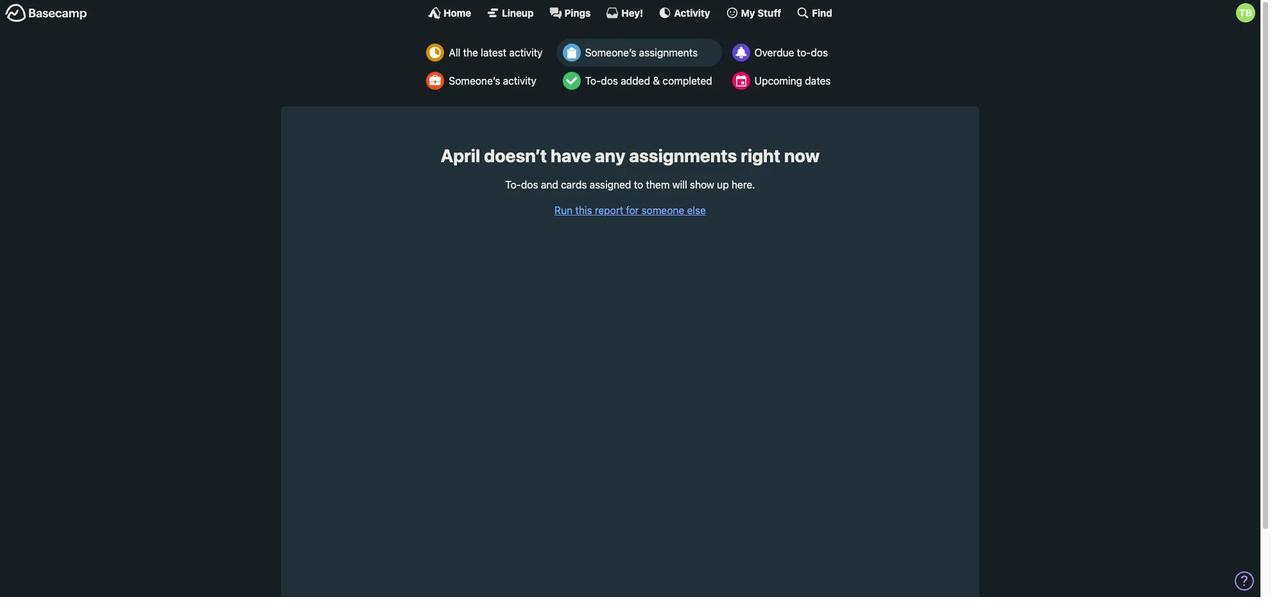 Task type: describe. For each thing, give the bounding box(es) containing it.
to- for to-dos and cards assigned to them will show up here.
[[505, 179, 521, 190]]

else
[[687, 204, 706, 216]]

all the latest activity
[[449, 47, 543, 58]]

the
[[463, 47, 478, 58]]

run this report for someone else link
[[554, 204, 706, 216]]

reports image
[[732, 44, 750, 62]]

someone's activity link
[[420, 67, 552, 95]]

here.
[[732, 179, 755, 190]]

1 vertical spatial assignments
[[629, 145, 737, 166]]

this
[[575, 204, 592, 216]]

someone's for someone's activity
[[449, 75, 500, 87]]

lineup link
[[487, 6, 534, 19]]

doesn't
[[484, 145, 547, 166]]

april
[[441, 145, 480, 166]]

activity
[[674, 7, 710, 18]]

pings button
[[549, 6, 591, 19]]

completed
[[663, 75, 712, 87]]

someone
[[642, 204, 684, 216]]

to-dos added & completed link
[[556, 67, 722, 95]]

upcoming dates
[[754, 75, 831, 87]]

cards
[[561, 179, 587, 190]]

for
[[626, 204, 639, 216]]

any
[[595, 145, 625, 166]]

1 vertical spatial activity
[[503, 75, 536, 87]]

someone's for someone's assignments
[[585, 47, 636, 58]]

0 vertical spatial activity
[[509, 47, 543, 58]]

all the latest activity link
[[420, 39, 552, 67]]

overdue to-dos
[[754, 47, 828, 58]]

to
[[634, 179, 643, 190]]

to-dos and cards assigned to them will show up here.
[[505, 179, 755, 190]]

to-dos added & completed
[[585, 75, 712, 87]]

run this report for someone else
[[554, 204, 706, 216]]

someone's assignments
[[585, 47, 698, 58]]

someone's assignments link
[[556, 39, 722, 67]]

have
[[551, 145, 591, 166]]

find button
[[797, 6, 832, 19]]

my stuff button
[[726, 6, 781, 19]]



Task type: vqa. For each thing, say whether or not it's contained in the screenshot.
UPCOMING DATES Link
yes



Task type: locate. For each thing, give the bounding box(es) containing it.
activity report image
[[426, 44, 444, 62]]

right
[[741, 145, 780, 166]]

my stuff
[[741, 7, 781, 18]]

hey! button
[[606, 6, 643, 19]]

someone's
[[585, 47, 636, 58], [449, 75, 500, 87]]

will
[[672, 179, 687, 190]]

dos for completed
[[601, 75, 618, 87]]

1 vertical spatial to-
[[505, 179, 521, 190]]

activity down all the latest activity
[[503, 75, 536, 87]]

0 horizontal spatial to-
[[505, 179, 521, 190]]

dos left added
[[601, 75, 618, 87]]

dos left and on the top of page
[[521, 179, 538, 190]]

pings
[[564, 7, 591, 18]]

lineup
[[502, 7, 534, 18]]

upcoming dates link
[[726, 67, 840, 95]]

0 vertical spatial assignments
[[639, 47, 698, 58]]

someone's up added
[[585, 47, 636, 58]]

someone's activity
[[449, 75, 536, 87]]

assignments
[[639, 47, 698, 58], [629, 145, 737, 166]]

to- right todo icon
[[585, 75, 601, 87]]

2 horizontal spatial dos
[[811, 47, 828, 58]]

run
[[554, 204, 573, 216]]

dates
[[805, 75, 831, 87]]

tim burton image
[[1236, 3, 1255, 22]]

stuff
[[757, 7, 781, 18]]

main element
[[0, 0, 1260, 25]]

hey!
[[621, 7, 643, 18]]

show
[[690, 179, 714, 190]]

and
[[541, 179, 558, 190]]

0 vertical spatial someone's
[[585, 47, 636, 58]]

1 vertical spatial dos
[[601, 75, 618, 87]]

assignment image
[[563, 44, 581, 62]]

april doesn't have any assignments right now
[[441, 145, 820, 166]]

upcoming
[[754, 75, 802, 87]]

person report image
[[426, 72, 444, 90]]

to- for to-dos added & completed
[[585, 75, 601, 87]]

home
[[444, 7, 471, 18]]

report
[[595, 204, 623, 216]]

find
[[812, 7, 832, 18]]

0 horizontal spatial dos
[[521, 179, 538, 190]]

all
[[449, 47, 460, 58]]

todo image
[[563, 72, 581, 90]]

overdue
[[754, 47, 794, 58]]

to-
[[585, 75, 601, 87], [505, 179, 521, 190]]

assignments up "will" at the top of the page
[[629, 145, 737, 166]]

assigned
[[590, 179, 631, 190]]

activity right latest
[[509, 47, 543, 58]]

up
[[717, 179, 729, 190]]

1 horizontal spatial dos
[[601, 75, 618, 87]]

latest
[[481, 47, 506, 58]]

schedule image
[[732, 72, 750, 90]]

added
[[621, 75, 650, 87]]

dos for assigned
[[521, 179, 538, 190]]

&
[[653, 75, 660, 87]]

my
[[741, 7, 755, 18]]

now
[[784, 145, 820, 166]]

them
[[646, 179, 670, 190]]

2 vertical spatial dos
[[521, 179, 538, 190]]

activity link
[[659, 6, 710, 19]]

overdue to-dos link
[[726, 39, 840, 67]]

dos
[[811, 47, 828, 58], [601, 75, 618, 87], [521, 179, 538, 190]]

activity
[[509, 47, 543, 58], [503, 75, 536, 87]]

0 vertical spatial to-
[[585, 75, 601, 87]]

switch accounts image
[[5, 3, 87, 23]]

assignments up '&'
[[639, 47, 698, 58]]

to- down doesn't
[[505, 179, 521, 190]]

0 vertical spatial dos
[[811, 47, 828, 58]]

1 vertical spatial someone's
[[449, 75, 500, 87]]

0 horizontal spatial someone's
[[449, 75, 500, 87]]

to-
[[797, 47, 811, 58]]

someone's down the
[[449, 75, 500, 87]]

1 horizontal spatial someone's
[[585, 47, 636, 58]]

dos up dates
[[811, 47, 828, 58]]

1 horizontal spatial to-
[[585, 75, 601, 87]]

home link
[[428, 6, 471, 19]]



